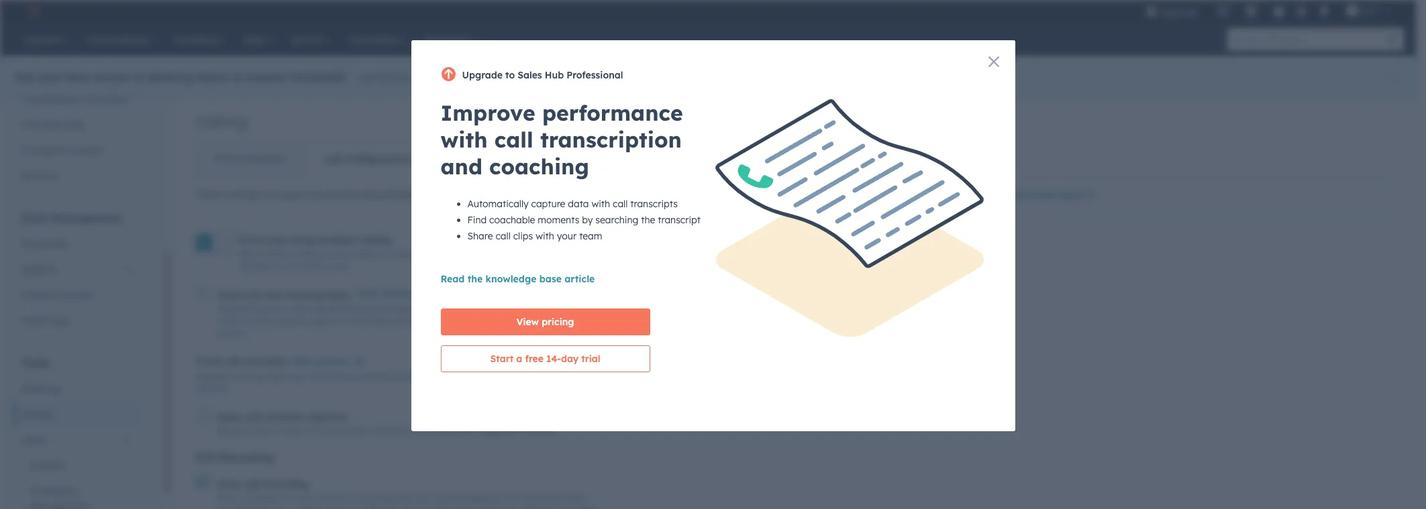 Task type: locate. For each thing, give the bounding box(es) containing it.
requires
[[217, 426, 249, 436]]

0 vertical spatial for
[[375, 249, 386, 259]]

1 vertical spatial outcome
[[323, 426, 356, 436]]

are inside edit options organize how your team logs activities by providing custom meeting and call types. use these custom activity types to report on which calls and meetings are most successful in your sales process.
[[445, 316, 457, 326]]

1 vertical spatial management
[[30, 501, 89, 509]]

notifications image
[[1318, 6, 1330, 18]]

custom left the outcomes. on the bottom left
[[395, 372, 422, 382]]

link opens in a new window image inside "user call settings" link
[[813, 191, 823, 201]]

go right numbers,
[[701, 189, 713, 201]]

by up which
[[366, 304, 376, 314]]

help button
[[1268, 0, 1290, 21]]

0 horizontal spatial edit
[[293, 356, 312, 368]]

making
[[388, 249, 417, 259]]

options inside edit options organize how your team logs activities by providing custom meeting and call types. use these custom activity types to report on which calls and meetings are most successful in your sales process.
[[380, 288, 415, 300]]

logs inside edit options organize how your team logs activities by providing custom meeting and call types. use these custom activity types to report on which calls and meetings are most successful in your sales process.
[[312, 304, 328, 314]]

0 vertical spatial calling
[[195, 111, 247, 132]]

options up the meetings
[[380, 288, 415, 300]]

types down used.
[[325, 289, 351, 301]]

integrations,
[[922, 189, 977, 201]]

to left connected
[[994, 189, 1003, 201]]

upgrade image
[[1145, 6, 1158, 18]]

0 vertical spatial calls
[[266, 234, 287, 247]]

and inside 'button'
[[527, 153, 544, 165]]

call configurations
[[324, 153, 413, 165]]

link opens in a new window image
[[813, 188, 823, 204], [1084, 188, 1094, 204], [813, 191, 823, 201], [1084, 191, 1094, 201]]

to inside you now have access to working hours & custom voicemail! alert
[[133, 70, 144, 84]]

edit for edit options organize how your team logs activities by providing custom meeting and call types. use these custom activity types to report on which calls and meetings are most successful in your sales process.
[[359, 288, 377, 300]]

0 horizontal spatial go
[[701, 189, 713, 201]]

as
[[323, 249, 332, 259]]

to left report
[[300, 316, 308, 326]]

meeting inside edit options organize how your team logs activities by providing custom meeting and call types. use these custom activity types to report on which calls and meetings are most successful in your sales process.
[[446, 304, 477, 314]]

1 vertical spatial recording
[[356, 493, 392, 503]]

1 horizontal spatial have
[[277, 493, 295, 503]]

custom up the meetings
[[416, 304, 444, 314]]

go
[[701, 189, 713, 201], [980, 189, 991, 201]]

0 horizontal spatial custom
[[245, 70, 286, 84]]

call up 'activity'
[[245, 289, 261, 301]]

calls. left the when
[[419, 249, 438, 259]]

privacy & consent
[[21, 144, 102, 156]]

abc button
[[1338, 0, 1399, 21]]

to right this on the bottom
[[537, 372, 545, 382]]

0 horizontal spatial logs
[[291, 372, 306, 382]]

in right the voicemail
[[652, 72, 660, 84]]

0 horizontal spatial for
[[375, 249, 386, 259]]

1 horizontal spatial you
[[415, 493, 429, 503]]

working for to
[[147, 70, 194, 84]]

1 horizontal spatial logs
[[312, 304, 328, 314]]

call left settings.
[[663, 72, 679, 84]]

0 vertical spatial &
[[233, 70, 241, 84]]

search image
[[1388, 35, 1397, 44]]

to right access
[[133, 70, 144, 84]]

0 horizontal spatial meeting
[[285, 289, 323, 301]]

types down track call and meeting types
[[277, 316, 298, 326]]

have up laws.
[[277, 493, 295, 503]]

0 vertical spatial how
[[253, 304, 269, 314]]

call
[[904, 189, 919, 201], [245, 289, 261, 301], [497, 304, 509, 314], [224, 355, 240, 367], [425, 372, 438, 382], [569, 372, 581, 382], [245, 412, 261, 424], [376, 426, 388, 436], [244, 478, 261, 490], [217, 505, 230, 509]]

edit for edit options
[[293, 356, 312, 368]]

call right user
[[752, 189, 770, 201]]

logs down edit options
[[291, 372, 306, 382]]

working right access
[[147, 70, 194, 84]]

a left when
[[368, 426, 373, 436]]

availability management link
[[13, 479, 140, 509]]

to inside the make call outcome required requires users to select the outcome of a call when it is completed or logged on a record.
[[274, 426, 282, 436]]

transcription and analysis button
[[432, 143, 602, 176]]

using inside place calls using hubspot calling allow hubspot calling as a provider for making calls. when turned off, other calling integrations can still be used.
[[290, 234, 315, 247]]

menu item
[[1207, 0, 1210, 21]]

menu containing abc
[[1136, 0, 1400, 21]]

track for track call and meeting types
[[217, 289, 242, 301]]

types.
[[512, 304, 534, 314]]

0 horizontal spatial .
[[825, 189, 827, 201]]

calls inside edit options organize how your team logs activities by providing custom meeting and call types. use these custom activity types to report on which calls and meetings are most successful in your sales process.
[[372, 316, 389, 326]]

custom for and
[[570, 72, 604, 84]]

against
[[402, 505, 431, 509]]

brad klo image
[[1346, 5, 1358, 17]]

working for your
[[482, 72, 519, 84]]

you up against
[[415, 493, 429, 503]]

management inside tools element
[[30, 501, 89, 509]]

calling up inbox at the left of the page
[[21, 409, 52, 421]]

providing inside edit options organize how your team logs activities by providing custom meeting and call types. use these custom activity types to report on which calls and meetings are most successful in your sales process.
[[378, 304, 414, 314]]

1 vertical spatial edit options button
[[293, 354, 368, 371]]

hubspot up can
[[260, 249, 294, 259]]

a
[[334, 249, 339, 259], [368, 426, 373, 436], [521, 426, 526, 436]]

management up properties link
[[51, 211, 122, 225]]

report
[[311, 316, 334, 326]]

0 vertical spatial team
[[290, 304, 310, 314]]

by inside edit options organize how your team logs activities by providing custom meeting and call types. use these custom activity types to report on which calls and meetings are most successful in your sales process.
[[366, 304, 376, 314]]

privacy
[[21, 144, 54, 156]]

0 vertical spatial by
[[366, 304, 376, 314]]

your
[[460, 72, 479, 84], [470, 189, 489, 201], [584, 189, 604, 201], [882, 189, 901, 201], [271, 304, 288, 314], [531, 316, 548, 326], [250, 372, 266, 382], [504, 493, 521, 503]]

to right users
[[274, 426, 282, 436]]

edit options button for track call outcomes
[[293, 354, 368, 371]]

and
[[550, 72, 567, 84], [527, 153, 544, 165], [264, 289, 282, 301], [480, 304, 494, 314], [391, 316, 406, 326]]

on left this on the bottom
[[509, 372, 519, 382]]

call up users
[[245, 412, 261, 424]]

0 horizontal spatial team
[[269, 372, 289, 382]]

1 vertical spatial &
[[57, 144, 63, 156]]

notifications button
[[1313, 0, 1335, 21]]

1 horizontal spatial edit
[[359, 288, 377, 300]]

on right logged
[[510, 426, 519, 436]]

1 vertical spatial for
[[491, 493, 502, 503]]

call down process.
[[224, 355, 240, 367]]

meeting down still
[[285, 289, 323, 301]]

audit logs link
[[13, 308, 140, 334]]

meeting up most
[[446, 304, 477, 314]]

0 horizontal spatial by
[[345, 372, 354, 382]]

your up may
[[504, 493, 521, 503]]

calls right place
[[266, 234, 287, 247]]

options down report
[[314, 356, 349, 368]]

outcome down the required
[[323, 426, 356, 436]]

&
[[233, 70, 241, 84], [57, 144, 63, 156], [56, 289, 62, 301]]

options for edit options organize how your team logs activities by providing custom meeting and call types. use these custom activity types to report on which calls and meetings are most successful in your sales process.
[[380, 288, 415, 300]]

1 horizontal spatial calls.
[[419, 249, 438, 259]]

1 vertical spatial logs
[[291, 372, 306, 382]]

activities up which
[[330, 304, 364, 314]]

using
[[360, 189, 383, 201], [290, 234, 315, 247]]

0 vertical spatial organize
[[217, 304, 251, 314]]

1 vertical spatial calls.
[[394, 493, 412, 503]]

edit options button for track call and meeting types
[[359, 286, 434, 304]]

allow up many
[[217, 478, 242, 490]]

0 vertical spatial you
[[14, 70, 34, 84]]

0 vertical spatial track
[[217, 289, 242, 301]]

0 vertical spatial allow
[[238, 249, 258, 259]]

to inside allow call recording many countries have laws related to recording calls. you are responsible for your compliance with call recording laws. hubspot does not indemnify against legal claims that may arise from use of thi
[[345, 493, 353, 503]]

your left own
[[584, 189, 604, 201]]

0 horizontal spatial types
[[277, 316, 298, 326]]

off,
[[491, 249, 503, 259]]

arise
[[517, 505, 535, 509]]

0 horizontal spatial options
[[314, 356, 349, 368]]

0 vertical spatial have
[[64, 70, 90, 84]]

calls.
[[419, 249, 438, 259], [394, 493, 412, 503]]

calling up the phone
[[195, 111, 247, 132]]

0 vertical spatial calls.
[[419, 249, 438, 259]]

calling up the when
[[428, 189, 457, 201]]

2 vertical spatial recording
[[232, 505, 268, 509]]

organize up process.
[[217, 304, 251, 314]]

calls. up against
[[394, 493, 412, 503]]

2 vertical spatial &
[[56, 289, 62, 301]]

navigation
[[195, 142, 602, 177]]

your right "up"
[[460, 72, 479, 84]]

how down track call outcomes
[[232, 372, 247, 382]]

phone numbers
[[215, 153, 286, 165]]

settings image
[[1296, 6, 1308, 18]]

team
[[290, 304, 310, 314], [269, 372, 289, 382]]

apps
[[1059, 189, 1082, 201]]

0 horizontal spatial working
[[147, 70, 194, 84]]

are up legal
[[431, 493, 443, 503]]

objects
[[21, 264, 55, 276]]

1 vertical spatial custom
[[217, 316, 245, 326]]

0 vertical spatial providing
[[378, 304, 414, 314]]

data
[[21, 211, 48, 225]]

access
[[94, 70, 129, 84]]

providing
[[378, 304, 414, 314], [356, 372, 392, 382]]

track up process.
[[217, 289, 242, 301]]

using right the everyone
[[360, 189, 383, 201]]

1 vertical spatial team
[[269, 372, 289, 382]]

edit inside edit options organize how your team logs activities by providing custom meeting and call types. use these custom activity types to report on which calls and meetings are most successful in your sales process.
[[359, 288, 377, 300]]

voicemail
[[607, 72, 650, 84]]

to
[[533, 189, 542, 201], [830, 189, 840, 201]]

1 vertical spatial meeting
[[446, 304, 477, 314]]

1 horizontal spatial by
[[366, 304, 376, 314]]

setting
[[413, 72, 443, 84]]

custom
[[416, 304, 444, 314], [217, 316, 245, 326], [395, 372, 422, 382]]

by
[[366, 304, 376, 314], [345, 372, 354, 382]]

0 vertical spatial of
[[358, 426, 366, 436]]

recording down countries
[[232, 505, 268, 509]]

edit
[[359, 288, 377, 300], [293, 356, 312, 368]]

a left record.
[[521, 426, 526, 436]]

1 vertical spatial how
[[232, 372, 247, 382]]

providing up the meetings
[[378, 304, 414, 314]]

track up patterns.
[[195, 355, 221, 367]]

can
[[286, 261, 300, 271]]

menu
[[1136, 0, 1400, 21]]

user call settings link
[[727, 188, 825, 204]]

call up successful
[[497, 304, 509, 314]]

many
[[217, 493, 238, 503]]

1 vertical spatial allow
[[217, 478, 242, 490]]

recording up indemnify
[[356, 493, 392, 503]]

hubspot link
[[16, 3, 50, 19]]

in inside you now have access to working hours & custom voicemail! alert
[[652, 72, 660, 84]]

types
[[325, 289, 351, 301], [277, 316, 298, 326]]

2 horizontal spatial in
[[652, 72, 660, 84]]

from
[[537, 505, 555, 509]]

a right as
[[334, 249, 339, 259]]

2 vertical spatial on
[[510, 426, 519, 436]]

hubspot
[[386, 189, 425, 201], [317, 234, 358, 247], [260, 249, 294, 259], [291, 505, 325, 509]]

to right account.
[[533, 189, 542, 201]]

availability management
[[30, 485, 89, 509]]

1 . from the left
[[825, 189, 827, 201]]

0 vertical spatial are
[[445, 316, 457, 326]]

0 horizontal spatial a
[[334, 249, 339, 259]]

your left account.
[[470, 189, 489, 201]]

1 horizontal spatial go
[[980, 189, 991, 201]]

logged
[[481, 426, 507, 436]]

recording
[[263, 478, 308, 490], [356, 493, 392, 503], [232, 505, 268, 509]]

0 horizontal spatial calls
[[266, 234, 287, 247]]

call left recording
[[195, 451, 216, 465]]

meetings link
[[13, 377, 140, 402]]

1 vertical spatial calling
[[21, 409, 52, 421]]

will
[[261, 189, 275, 201]]

of inside allow call recording many countries have laws related to recording calls. you are responsible for your compliance with call recording laws. hubspot does not indemnify against legal claims that may arise from use of thi
[[573, 505, 581, 509]]

management for data
[[51, 211, 122, 225]]

0 horizontal spatial of
[[358, 426, 366, 436]]

1 vertical spatial on
[[509, 372, 519, 382]]

custom for &
[[245, 70, 286, 84]]

1 horizontal spatial are
[[445, 316, 457, 326]]

are left most
[[445, 316, 457, 326]]

0 horizontal spatial how
[[232, 372, 247, 382]]

edit options button up the meetings
[[359, 286, 434, 304]]

1 horizontal spatial using
[[360, 189, 383, 201]]

1 vertical spatial in
[[459, 189, 467, 201]]

1 horizontal spatial calls
[[372, 316, 389, 326]]

your down outcomes
[[250, 372, 266, 382]]

1 horizontal spatial for
[[491, 493, 502, 503]]

on inside edit options organize how your team logs activities by providing custom meeting and call types. use these custom activity types to report on which calls and meetings are most successful in your sales process.
[[336, 316, 346, 326]]

on inside organize how your team logs activities by providing custom call outcomes. report on this to track call patterns.
[[509, 372, 519, 382]]

& inside data management element
[[56, 289, 62, 301]]

of left when
[[358, 426, 366, 436]]

options for edit options
[[314, 356, 349, 368]]

0 horizontal spatial to
[[533, 189, 542, 201]]

0 horizontal spatial are
[[431, 493, 443, 503]]

custom up process.
[[217, 316, 245, 326]]

0 vertical spatial on
[[336, 316, 346, 326]]

users
[[252, 426, 272, 436]]

when
[[391, 426, 411, 436]]

2 vertical spatial custom
[[395, 372, 422, 382]]

1 go from the left
[[701, 189, 713, 201]]

1 vertical spatial edit
[[293, 356, 312, 368]]

hubspot up as
[[317, 234, 358, 247]]

user call settings
[[727, 189, 811, 201]]

hours for &
[[197, 70, 229, 84]]

options
[[380, 288, 415, 300], [314, 356, 349, 368]]

now
[[38, 70, 60, 84]]

. right apps
[[1096, 189, 1098, 201]]

team down track call and meeting types
[[290, 304, 310, 314]]

your inside organize how your team logs activities by providing custom call outcomes. report on this to track call patterns.
[[250, 372, 266, 382]]

1 vertical spatial calls
[[372, 316, 389, 326]]

0 horizontal spatial in
[[459, 189, 467, 201]]

that
[[480, 505, 495, 509]]

0 horizontal spatial have
[[64, 70, 90, 84]]

hours
[[197, 70, 229, 84], [521, 72, 548, 84]]

how up 'activity'
[[253, 304, 269, 314]]

export
[[65, 289, 94, 301]]

are inside allow call recording many countries have laws related to recording calls. you are responsible for your compliance with call recording laws. hubspot does not indemnify against legal claims that may arise from use of thi
[[431, 493, 443, 503]]

allow down place
[[238, 249, 258, 259]]

have
[[64, 70, 90, 84], [277, 493, 295, 503]]

marketplace downloads link
[[13, 87, 140, 112]]

related
[[317, 493, 343, 503]]

providing up the make call outcome required requires users to select the outcome of a call when it is completed or logged on a record.
[[356, 372, 392, 382]]

0 horizontal spatial using
[[290, 234, 315, 247]]

working right "up"
[[482, 72, 519, 84]]

1 vertical spatial track
[[195, 355, 221, 367]]

1 horizontal spatial .
[[1096, 189, 1098, 201]]

of
[[358, 426, 366, 436], [573, 505, 581, 509]]

team down outcomes
[[269, 372, 289, 382]]

management down availability
[[30, 501, 89, 509]]

management
[[51, 211, 122, 225], [30, 501, 89, 509]]

. right settings
[[825, 189, 827, 201]]

to right settings
[[830, 189, 840, 201]]

edit up which
[[359, 288, 377, 300]]

go right integrations,
[[980, 189, 991, 201]]

track
[[547, 372, 566, 382]]

allow inside place calls using hubspot calling allow hubspot calling as a provider for making calls. when turned off, other calling integrations can still be used.
[[238, 249, 258, 259]]

call right track
[[569, 372, 581, 382]]

inboxes
[[30, 460, 65, 472]]

hubspot image
[[24, 3, 40, 19]]

for inside allow call recording many countries have laws related to recording calls. you are responsible for your compliance with call recording laws. hubspot does not indemnify against legal claims that may arise from use of thi
[[491, 493, 502, 503]]

have inside allow call recording many countries have laws related to recording calls. you are responsible for your compliance with call recording laws. hubspot does not indemnify against legal claims that may arise from use of thi
[[277, 493, 295, 503]]

1 horizontal spatial how
[[253, 304, 269, 314]]

settings link
[[1293, 4, 1310, 18]]

inboxes link
[[13, 453, 140, 479]]

call down many
[[217, 505, 230, 509]]

on left which
[[336, 316, 346, 326]]

0 vertical spatial using
[[360, 189, 383, 201]]

in left account.
[[459, 189, 467, 201]]

1 horizontal spatial working
[[482, 72, 519, 84]]

calls inside place calls using hubspot calling allow hubspot calling as a provider for making calls. when turned off, other calling integrations can still be used.
[[266, 234, 287, 247]]

claims
[[453, 505, 478, 509]]

a inside place calls using hubspot calling allow hubspot calling as a provider for making calls. when turned off, other calling integrations can still be used.
[[334, 249, 339, 259]]

call left integrations,
[[904, 189, 919, 201]]

tools element
[[13, 356, 140, 509]]

hubspot down laws
[[291, 505, 325, 509]]

call left the outcomes. on the bottom left
[[425, 372, 438, 382]]

1 horizontal spatial custom
[[570, 72, 604, 84]]

1 vertical spatial have
[[277, 493, 295, 503]]

0 vertical spatial recording
[[263, 478, 308, 490]]

team inside edit options organize how your team logs activities by providing custom meeting and call types. use these custom activity types to report on which calls and meetings are most successful in your sales process.
[[290, 304, 310, 314]]

to
[[133, 70, 144, 84], [305, 189, 314, 201], [716, 189, 725, 201], [994, 189, 1003, 201], [300, 316, 308, 326], [537, 372, 545, 382], [274, 426, 282, 436], [345, 493, 353, 503]]

for up that
[[491, 493, 502, 503]]

0 horizontal spatial you
[[14, 70, 34, 84]]

options inside "button"
[[314, 356, 349, 368]]

to up not
[[345, 493, 353, 503]]

0 horizontal spatial calling
[[21, 409, 52, 421]]

0 vertical spatial activities
[[330, 304, 364, 314]]

for
[[375, 249, 386, 259], [491, 493, 502, 503]]

analysis
[[547, 153, 583, 165]]

indemnify
[[362, 505, 400, 509]]

have up marketplace downloads link
[[64, 70, 90, 84]]

& inside alert
[[233, 70, 241, 84]]

organize up patterns.
[[195, 372, 229, 382]]

1 vertical spatial providing
[[356, 372, 392, 382]]

numbers,
[[658, 189, 699, 201]]

0 horizontal spatial calls.
[[394, 493, 412, 503]]

call up countries
[[244, 478, 261, 490]]

1 vertical spatial by
[[345, 372, 354, 382]]

1 vertical spatial options
[[314, 356, 349, 368]]

by down edit options
[[345, 372, 354, 382]]

to left user
[[716, 189, 725, 201]]

edit options button
[[359, 286, 434, 304], [293, 354, 368, 371]]

organize inside edit options organize how your team logs activities by providing custom meeting and call types. use these custom activity types to report on which calls and meetings are most successful in your sales process.
[[217, 304, 251, 314]]

custom left the voicemail
[[570, 72, 604, 84]]

1 vertical spatial are
[[431, 493, 443, 503]]

allow inside allow call recording many countries have laws related to recording calls. you are responsible for your compliance with call recording laws. hubspot does not indemnify against legal claims that may arise from use of thi
[[217, 478, 242, 490]]

. to manage your call integrations, go to
[[825, 189, 1006, 201]]

1 horizontal spatial in
[[522, 316, 529, 326]]

1 horizontal spatial manage
[[842, 189, 879, 201]]

1 horizontal spatial outcome
[[323, 426, 356, 436]]

calls right which
[[372, 316, 389, 326]]

in inside edit options organize how your team logs activities by providing custom meeting and call types. use these custom activity types to report on which calls and meetings are most successful in your sales process.
[[522, 316, 529, 326]]

outcome up "select"
[[264, 412, 304, 424]]

1 vertical spatial activities
[[309, 372, 343, 382]]

2 vertical spatial in
[[522, 316, 529, 326]]

of down 'with'
[[573, 505, 581, 509]]

1 horizontal spatial team
[[290, 304, 310, 314]]

2 . from the left
[[1096, 189, 1098, 201]]

1 horizontal spatial options
[[380, 288, 415, 300]]

1 vertical spatial organize
[[195, 372, 229, 382]]

in down types.
[[522, 316, 529, 326]]

2 to from the left
[[830, 189, 840, 201]]

data management element
[[13, 211, 140, 334]]

you now have access to working hours & custom voicemail!
[[14, 70, 346, 84]]



Task type: describe. For each thing, give the bounding box(es) containing it.
get
[[359, 72, 375, 84]]

legal
[[433, 505, 451, 509]]

hours for and
[[521, 72, 548, 84]]

settings.
[[682, 72, 720, 84]]

still
[[302, 261, 315, 271]]

management for availability
[[30, 501, 89, 509]]

calling inside tools element
[[21, 409, 52, 421]]

sales
[[550, 316, 569, 326]]

the
[[308, 426, 320, 436]]

meetings
[[408, 316, 443, 326]]

hubspot inside allow call recording many countries have laws related to recording calls. you are responsible for your compliance with call recording laws. hubspot does not indemnify against legal claims that may arise from use of thi
[[291, 505, 325, 509]]

transcription
[[467, 153, 525, 165]]

which
[[348, 316, 370, 326]]

downloads
[[79, 93, 128, 105]]

search button
[[1381, 28, 1404, 51]]

provider
[[341, 249, 373, 259]]

code
[[62, 119, 85, 131]]

laws
[[298, 493, 314, 503]]

this
[[521, 372, 535, 382]]

availability
[[30, 485, 78, 497]]

these settings will apply to everyone using hubspot calling in your account. to manage your own phone numbers, go to
[[195, 189, 727, 201]]

you inside alert
[[14, 70, 34, 84]]

select
[[284, 426, 306, 436]]

upgrade
[[1160, 7, 1198, 17]]

. for .
[[1096, 189, 1098, 201]]

audit logs
[[21, 315, 69, 327]]

phone numbers link
[[196, 143, 304, 176]]

activities inside organize how your team logs activities by providing custom call outcomes. report on this to track call patterns.
[[309, 372, 343, 382]]

1 manage from the left
[[545, 189, 582, 201]]

2 go from the left
[[980, 189, 991, 201]]

settings
[[224, 189, 258, 201]]

privacy & consent link
[[13, 138, 140, 163]]

own
[[607, 189, 625, 201]]

configurations
[[344, 153, 413, 165]]

account.
[[492, 189, 530, 201]]

turned
[[464, 249, 488, 259]]

started
[[378, 72, 410, 84]]

call up the everyone
[[324, 153, 341, 165]]

outcomes
[[242, 355, 288, 367]]

to inside edit options organize how your team logs activities by providing custom meeting and call types. use these custom activity types to report on which calls and meetings are most successful in your sales process.
[[300, 316, 308, 326]]

your left integrations,
[[882, 189, 901, 201]]

activities inside edit options organize how your team logs activities by providing custom meeting and call types. use these custom activity types to report on which calls and meetings are most successful in your sales process.
[[330, 304, 364, 314]]

0 vertical spatial meeting
[[285, 289, 323, 301]]

providing inside organize how your team logs activities by providing custom call outcomes. report on this to track call patterns.
[[356, 372, 392, 382]]

custom inside organize how your team logs activities by providing custom call outcomes. report on this to track call patterns.
[[395, 372, 422, 382]]

your inside allow call recording many countries have laws related to recording calls. you are responsible for your compliance with call recording laws. hubspot does not indemnify against legal claims that may arise from use of thi
[[504, 493, 521, 503]]

not
[[347, 505, 360, 509]]

track for track call outcomes
[[195, 355, 221, 367]]

up
[[446, 72, 457, 84]]

when
[[440, 249, 461, 259]]

calls. inside allow call recording many countries have laws related to recording calls. you are responsible for your compliance with call recording laws. hubspot does not indemnify against legal claims that may arise from use of thi
[[394, 493, 412, 503]]

tracking code link
[[13, 112, 140, 138]]

how inside edit options organize how your team logs activities by providing custom meeting and call types. use these custom activity types to report on which calls and meetings are most successful in your sales process.
[[253, 304, 269, 314]]

phone
[[215, 153, 242, 165]]

call inside edit options organize how your team logs activities by providing custom meeting and call types. use these custom activity types to report on which calls and meetings are most successful in your sales process.
[[497, 304, 509, 314]]

& for marketplace downloads
[[57, 144, 63, 156]]

for inside place calls using hubspot calling allow hubspot calling as a provider for making calls. when turned off, other calling integrations can still be used.
[[375, 249, 386, 259]]

security
[[21, 170, 57, 182]]

may
[[498, 505, 514, 509]]

calling up 'provider'
[[361, 234, 391, 247]]

transcription and analysis
[[467, 153, 583, 165]]

logs inside organize how your team logs activities by providing custom call outcomes. report on this to track call patterns.
[[291, 372, 306, 382]]

successful
[[481, 316, 520, 326]]

data management
[[21, 211, 122, 225]]

on inside the make call outcome required requires users to select the outcome of a call when it is completed or logged on a record.
[[510, 426, 519, 436]]

how inside organize how your team logs activities by providing custom call outcomes. report on this to track call patterns.
[[232, 372, 247, 382]]

outcomes.
[[440, 372, 479, 382]]

import & export
[[21, 289, 94, 301]]

your down track call and meeting types
[[271, 304, 288, 314]]

link opens in a new window image inside the connected apps "link"
[[1084, 191, 1094, 201]]

2 manage from the left
[[842, 189, 879, 201]]

your inside you now have access to working hours & custom voicemail! alert
[[460, 72, 479, 84]]

these
[[195, 189, 221, 201]]

tracking
[[21, 119, 59, 131]]

edit options
[[293, 356, 349, 368]]

0 vertical spatial custom
[[416, 304, 444, 314]]

meetings
[[21, 383, 62, 395]]

& for properties
[[56, 289, 62, 301]]

and inside you now have access to working hours & custom voicemail! alert
[[550, 72, 567, 84]]

place calls using hubspot calling allow hubspot calling as a provider for making calls. when turned off, other calling integrations can still be used.
[[238, 234, 553, 271]]

to inside organize how your team logs activities by providing custom call outcomes. report on this to track call patterns.
[[537, 372, 545, 382]]

apply
[[278, 189, 302, 201]]

be
[[317, 261, 326, 271]]

consent
[[66, 144, 102, 156]]

properties
[[21, 238, 67, 250]]

marketplaces image
[[1245, 6, 1257, 18]]

marketplace
[[21, 93, 76, 105]]

other
[[506, 249, 526, 259]]

activity
[[247, 316, 275, 326]]

most
[[460, 316, 479, 326]]

inbox
[[21, 434, 47, 446]]

calls. inside place calls using hubspot calling allow hubspot calling as a provider for making calls. when turned off, other calling integrations can still be used.
[[419, 249, 438, 259]]

track call and meeting types
[[217, 289, 351, 301]]

call inside you now have access to working hours & custom voicemail! alert
[[663, 72, 679, 84]]

make call outcome required requires users to select the outcome of a call when it is completed or logged on a record.
[[217, 412, 555, 436]]

calling right other
[[528, 249, 553, 259]]

by inside organize how your team logs activities by providing custom call outcomes. report on this to track call patterns.
[[345, 372, 354, 382]]

user
[[727, 189, 749, 201]]

required
[[307, 412, 346, 424]]

or
[[471, 426, 479, 436]]

marketplace downloads
[[21, 93, 128, 105]]

security link
[[13, 163, 140, 189]]

you now have access to working hours & custom voicemail! alert
[[0, 58, 1416, 98]]

import & export link
[[13, 283, 140, 308]]

logs
[[48, 315, 69, 327]]

types inside edit options organize how your team logs activities by providing custom meeting and call types. use these custom activity types to report on which calls and meetings are most successful in your sales process.
[[277, 316, 298, 326]]

help image
[[1273, 6, 1285, 18]]

properties link
[[13, 232, 140, 257]]

call configurations link
[[304, 143, 432, 176]]

your down the use on the bottom of the page
[[531, 316, 548, 326]]

completed
[[428, 426, 469, 436]]

get started setting up your working hours and custom voicemail in call settings.
[[359, 72, 723, 84]]

phone
[[628, 189, 655, 201]]

settings
[[773, 189, 811, 201]]

process.
[[217, 328, 248, 339]]

1 horizontal spatial calling
[[195, 111, 247, 132]]

calling icon image
[[1217, 5, 1229, 17]]

close image
[[1391, 75, 1399, 83]]

organize how your team logs activities by providing custom call outcomes. report on this to track call patterns.
[[195, 372, 581, 394]]

objects button
[[13, 257, 140, 283]]

calling up still
[[296, 249, 321, 259]]

1 horizontal spatial a
[[368, 426, 373, 436]]

have inside alert
[[64, 70, 90, 84]]

track call outcomes
[[195, 355, 288, 367]]

call left when
[[376, 426, 388, 436]]

make
[[217, 412, 242, 424]]

to right apply
[[305, 189, 314, 201]]

1 to from the left
[[533, 189, 542, 201]]

of inside the make call outcome required requires users to select the outcome of a call when it is completed or logged on a record.
[[358, 426, 366, 436]]

0 horizontal spatial outcome
[[264, 412, 304, 424]]

navigation containing phone numbers
[[195, 142, 602, 177]]

you inside allow call recording many countries have laws related to recording calls. you are responsible for your compliance with call recording laws. hubspot does not indemnify against legal claims that may arise from use of thi
[[415, 493, 429, 503]]

patterns.
[[195, 384, 229, 394]]

used.
[[329, 261, 349, 271]]

Search HubSpot search field
[[1228, 28, 1392, 51]]

hubspot down configurations
[[386, 189, 425, 201]]

. for . to manage your call integrations, go to
[[825, 189, 827, 201]]

connected apps
[[1006, 189, 1082, 201]]

is
[[420, 426, 426, 436]]

organize inside organize how your team logs activities by providing custom call outcomes. report on this to track call patterns.
[[195, 372, 229, 382]]

team inside organize how your team logs activities by providing custom call outcomes. report on this to track call patterns.
[[269, 372, 289, 382]]

0 vertical spatial types
[[325, 289, 351, 301]]

2 horizontal spatial a
[[521, 426, 526, 436]]

it
[[413, 426, 418, 436]]

use
[[537, 304, 551, 314]]



Task type: vqa. For each thing, say whether or not it's contained in the screenshot.
the and within the 'Transcription and Analysis' button
yes



